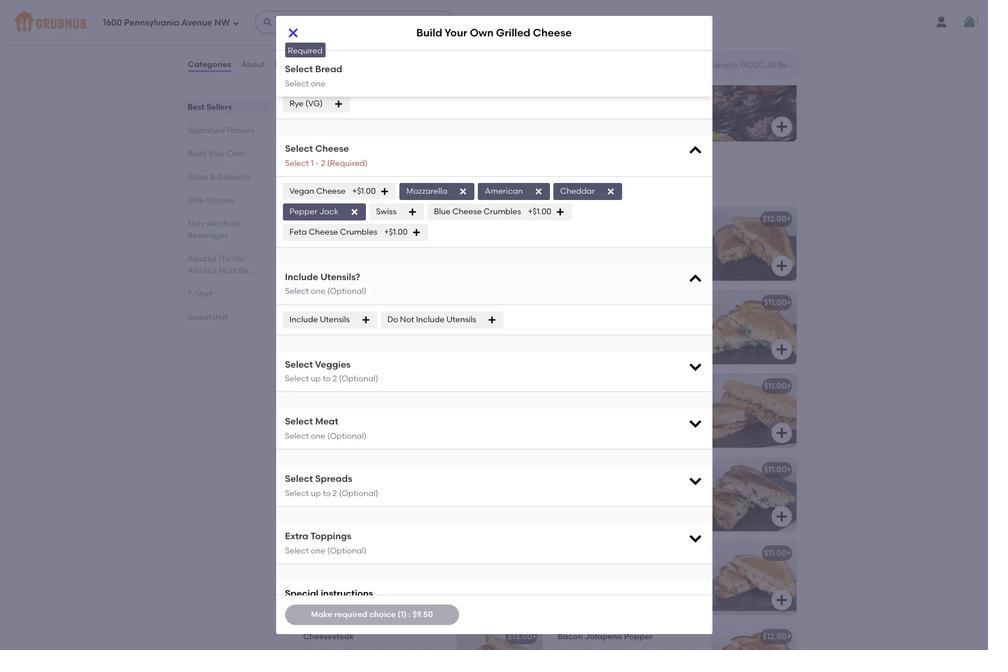 Task type: vqa. For each thing, say whether or not it's contained in the screenshot.
the left $1.99
no



Task type: locate. For each thing, give the bounding box(es) containing it.
tomato, inside american cheese, diced tomato, bacon
[[401, 230, 433, 240]]

not
[[400, 315, 415, 324]]

bbq up pulled
[[303, 381, 321, 391]]

up
[[311, 374, 321, 384], [311, 489, 321, 499]]

one inside extra toppings select one (optional)
[[311, 546, 326, 556]]

cheddar cheese, diced jalapeno, pulled pork, mac and chees, bbq sauce
[[303, 398, 437, 430]]

2 vertical spatial 2
[[333, 489, 337, 499]]

(optional) inside "select spreads select up to 2 (optional)"
[[339, 489, 379, 499]]

melt,
[[529, 184, 545, 192]]

spinach, inside mozzarella, feta cheese, spinach, tomato, diced red onion
[[401, 481, 435, 491]]

and up the remoulade
[[595, 398, 610, 407]]

american for american
[[485, 186, 523, 196]]

one up (vg)
[[311, 79, 326, 88]]

0 horizontal spatial bbq
[[303, 381, 321, 391]]

1 vertical spatial truffle
[[642, 493, 666, 502]]

reviews button
[[274, 44, 307, 85]]

bbq down "jalapeno," at the bottom of the page
[[415, 409, 431, 419]]

best inside tab
[[187, 102, 204, 112]]

and down (diced
[[330, 337, 345, 347]]

celery, right pepper,
[[664, 409, 689, 419]]

1 vertical spatial your
[[581, 104, 599, 114]]

1 vertical spatial 1
[[311, 158, 314, 168]]

american up feta cheese crumbles
[[330, 214, 368, 224]]

0 horizontal spatial build
[[187, 149, 206, 159]]

2 vertical spatial jack
[[642, 398, 661, 407]]

celery, inside cheddar and pepper jack cheese, cajun crunch (bell pepper, celery, onion) remoulade
[[664, 409, 689, 419]]

1 vertical spatial $9.50
[[413, 610, 433, 620]]

diced inside american cheese, diced tomato, bacon
[[376, 230, 399, 240]]

to inside "select spreads select up to 2 (optional)"
[[323, 489, 331, 499]]

swiss up 'mustard'
[[303, 565, 324, 574]]

include utensils
[[290, 315, 350, 324]]

jack up feta cheese crumbles
[[320, 207, 339, 216]]

+ for cheesesteak
[[533, 632, 537, 642]]

choice
[[370, 610, 396, 620]]

0 horizontal spatial $9.50
[[413, 610, 433, 620]]

0 vertical spatial up
[[311, 374, 321, 384]]

truffle up 'mushrooms,' on the right bottom of page
[[558, 465, 583, 475]]

+ for southwest
[[787, 214, 792, 224]]

best up signature flavors
[[187, 102, 204, 112]]

truffle down roasted
[[642, 493, 666, 502]]

utensils?
[[321, 272, 361, 283]]

1 vertical spatial tomato,
[[303, 493, 335, 502]]

1 up from the top
[[311, 374, 321, 384]]

blue
[[434, 207, 451, 216], [333, 298, 350, 308], [357, 314, 374, 324]]

up inside select veggies select up to 2 (optional)
[[311, 374, 321, 384]]

flavors inside tab
[[227, 126, 254, 135]]

1 vertical spatial up
[[311, 489, 321, 499]]

mozzarella cheese, spinach, basil, pesto
[[558, 314, 690, 335]]

young
[[303, 214, 328, 224]]

a
[[452, 184, 457, 192]]

young american image
[[457, 207, 542, 281]]

sellers
[[323, 38, 363, 52], [206, 102, 232, 112]]

mozzarella up pesto
[[558, 314, 599, 324]]

$11.00 for mozzarella cheese, roasted mushrooms, spinach, truffle herb aioli
[[765, 465, 787, 475]]

1 horizontal spatial tomato,
[[401, 230, 433, 240]]

crumbles for blue cheese crumbles
[[484, 207, 522, 216]]

pepper up (bell
[[612, 398, 640, 407]]

non-
[[187, 219, 206, 229]]

$11.00 + for mozzarella, feta cheese, spinach, tomato, diced red onion
[[510, 465, 537, 475]]

1 vertical spatial american
[[330, 214, 368, 224]]

bacon inside american cheese, diced tomato, bacon
[[303, 242, 328, 252]]

sauce down pulled
[[303, 421, 328, 430]]

cheddar for cheddar
[[561, 186, 595, 196]]

2 down veggies
[[333, 374, 337, 384]]

mac
[[555, 184, 570, 192], [350, 409, 367, 419]]

10 select from the top
[[285, 417, 313, 427]]

about
[[241, 60, 265, 69]]

mozzarella left a
[[407, 186, 448, 196]]

0 vertical spatial tomato,
[[401, 230, 433, 240]]

0 vertical spatial mac
[[555, 184, 570, 192]]

$12.00 for bacon jalapeno popper
[[763, 632, 787, 642]]

1 horizontal spatial flavors
[[356, 168, 399, 182]]

2 horizontal spatial pepper
[[612, 398, 640, 407]]

1 horizontal spatial &
[[572, 184, 577, 192]]

$11.00 for cheddar and pepper jack cheese, cajun crunch (bell pepper, celery, onion) remoulade
[[765, 381, 787, 391]]

best for best sellers most ordered on grubhub
[[294, 38, 321, 52]]

tomato, down available
[[401, 230, 433, 240]]

signature left flavors:
[[350, 184, 382, 192]]

11 select from the top
[[285, 432, 309, 441]]

(bell
[[614, 409, 630, 419]]

1 vertical spatial jack
[[588, 230, 607, 240]]

2 vertical spatial diced
[[337, 493, 360, 502]]

13 select from the top
[[285, 489, 309, 499]]

truffle herb image
[[712, 458, 797, 532]]

best sellers
[[187, 102, 232, 112]]

vegan
[[290, 186, 315, 196]]

0 vertical spatial bacon
[[303, 242, 328, 252]]

and inside "mozzarella and parmesan cheese, pizza sauce, basil, dried oregano"
[[601, 565, 616, 574]]

$11.00 for american cheese, diced tomato, bacon
[[510, 214, 533, 224]]

tab
[[187, 253, 267, 277]]

goddess
[[584, 298, 619, 308]]

non-alcoholic beverages tab
[[187, 218, 267, 242]]

cheddar inside cheddar and pepper jack cheese, cajun crunch (bell pepper, celery, onion) remoulade
[[558, 398, 593, 407]]

0 vertical spatial diced
[[376, 230, 399, 240]]

0 horizontal spatial grilled
[[458, 184, 480, 192]]

$11.00 + for mozzarella cheese, roasted mushrooms, spinach, truffle herb aioli
[[765, 465, 792, 475]]

best up most
[[294, 38, 321, 52]]

(optional) down utensils?
[[328, 287, 367, 297]]

2 down spreads
[[333, 489, 337, 499]]

(optional) inside extra toppings select one (optional)
[[328, 546, 367, 556]]

american for american cheese, diced tomato, bacon
[[303, 230, 341, 240]]

0 horizontal spatial bacon
[[303, 242, 328, 252]]

cheddar up cajun
[[558, 398, 593, 407]]

pepper jack cheese, chorizo crumble, pico de gallo, avocado crema
[[558, 230, 686, 263]]

svg image
[[963, 15, 977, 29], [263, 18, 272, 27], [232, 20, 239, 26], [775, 120, 789, 134], [688, 143, 704, 159], [535, 187, 544, 196], [556, 207, 565, 217], [775, 259, 789, 273], [488, 315, 497, 325], [688, 416, 704, 432], [775, 426, 789, 440], [688, 531, 704, 547]]

12 select from the top
[[285, 474, 313, 485]]

jack inside pepper jack cheese, chorizo crumble, pico de gallo, avocado crema
[[588, 230, 607, 240]]

mozzarella inside mozzarella cheese, spinach, basil, pesto
[[558, 314, 599, 324]]

select
[[285, 35, 313, 46], [285, 50, 309, 60], [285, 64, 313, 75], [285, 79, 309, 88], [285, 143, 313, 154], [285, 158, 309, 168], [285, 287, 309, 297], [285, 359, 313, 370], [285, 374, 309, 384], [285, 417, 313, 427], [285, 432, 309, 441], [285, 474, 313, 485], [285, 489, 309, 499], [285, 546, 309, 556]]

0 horizontal spatial sellers
[[206, 102, 232, 112]]

mac right pork,
[[350, 409, 367, 419]]

categories button
[[187, 44, 232, 85]]

2 vertical spatial american
[[303, 230, 341, 240]]

$11.00 for mozzarella cheese, spinach, basil, pesto
[[765, 298, 787, 308]]

1 horizontal spatial crunch
[[583, 409, 612, 419]]

grilled
[[497, 26, 531, 39], [620, 104, 646, 114], [458, 184, 480, 192]]

mozzarella inside "mozzarella and parmesan cheese, pizza sauce, basil, dried oregano"
[[558, 565, 599, 574]]

1 horizontal spatial $9.50
[[560, 118, 580, 128]]

1 vertical spatial pepper
[[558, 230, 586, 240]]

+$1.00 down flavors:
[[385, 227, 408, 237]]

+$1.00 down melt,
[[528, 207, 552, 216]]

$12.00 + for southwest
[[763, 214, 792, 224]]

swiss inside swiss cheese, pastrami, sauekraut, mustard
[[303, 565, 324, 574]]

t-
[[187, 289, 195, 299]]

$11.00 + for mozzarella cheese, spinach, basil, pesto
[[765, 298, 792, 308]]

feta inside mozzarella, feta cheese, spinach, tomato, diced red onion
[[348, 481, 366, 491]]

include utensils? select one (optional)
[[285, 272, 367, 297]]

herb
[[585, 465, 604, 475], [668, 493, 687, 502]]

celery, down not on the left of the page
[[388, 325, 413, 335]]

1 vertical spatial 2
[[333, 374, 337, 384]]

grilled inside signature flavors gcdc's famous signature flavors: available as a grilled cheese, patty melt, or mac & cheese bowl.
[[458, 184, 480, 192]]

0 vertical spatial +$1.00
[[353, 186, 376, 196]]

alcoholic
[[206, 219, 242, 229]]

crunch inside cheddar and blue cheese, buffalo crunch (diced carrot, celery, onion), ranch and hot sauce
[[303, 325, 332, 335]]

1 horizontal spatial feta
[[348, 481, 366, 491]]

2 inside the select cheese select 1 - 2 (required)
[[321, 158, 326, 168]]

cup
[[359, 104, 375, 114]]

sauekraut,
[[398, 565, 439, 574]]

(optional) for extra toppings
[[328, 546, 367, 556]]

2 to from the top
[[323, 489, 331, 499]]

onion)
[[558, 421, 583, 430]]

american inside american cheese, diced tomato, bacon
[[303, 230, 341, 240]]

bbq
[[303, 381, 321, 391], [415, 409, 431, 419]]

1 $12.00 from the top
[[763, 214, 787, 224]]

signature for signature flavors
[[187, 126, 225, 135]]

utensils right not on the left of the page
[[447, 315, 477, 324]]

cheese, inside mozzarella, feta cheese, spinach, tomato, diced red onion
[[368, 481, 399, 491]]

1 inside button
[[977, 17, 980, 27]]

basil, inside "mozzarella and parmesan cheese, pizza sauce, basil, dried oregano"
[[608, 576, 628, 586]]

celery,
[[388, 325, 413, 335], [664, 409, 689, 419]]

2 inside select veggies select up to 2 (optional)
[[333, 374, 337, 384]]

2 vertical spatial pepper
[[612, 398, 640, 407]]

one down toppings
[[311, 546, 326, 556]]

diced for jalapeno,
[[373, 398, 396, 407]]

and inside "cheddar cheese, diced jalapeno, pulled pork, mac and chees, bbq sauce"
[[369, 409, 384, 419]]

swiss for swiss cheese, pastrami, sauekraut, mustard
[[303, 565, 324, 574]]

main navigation navigation
[[0, 0, 989, 44]]

crunch inside cheddar and pepper jack cheese, cajun crunch (bell pepper, celery, onion) remoulade
[[583, 409, 612, 419]]

0 vertical spatial sellers
[[323, 38, 363, 52]]

2
[[321, 158, 326, 168], [333, 374, 337, 384], [333, 489, 337, 499]]

1 vertical spatial build
[[560, 104, 580, 114]]

1 vertical spatial bread
[[315, 64, 343, 75]]

2 horizontal spatial own
[[600, 104, 618, 114]]

reviews
[[275, 60, 307, 69]]

swiss
[[376, 207, 397, 216], [303, 565, 324, 574]]

include up ranch
[[290, 315, 318, 324]]

build your own grilled cheese
[[417, 26, 572, 39], [560, 104, 678, 114]]

1 to from the top
[[323, 374, 331, 384]]

pepper up crumble,
[[558, 230, 586, 240]]

(optional) inside include utensils? select one (optional)
[[328, 287, 367, 297]]

$12.00 + for bacon jalapeno popper
[[763, 632, 792, 642]]

best sellers most ordered on grubhub
[[294, 38, 394, 64]]

& inside signature flavors gcdc's famous signature flavors: available as a grilled cheese, patty melt, or mac & cheese bowl.
[[572, 184, 577, 192]]

svg image
[[286, 26, 300, 40], [334, 100, 343, 109], [381, 187, 390, 196], [459, 187, 468, 196], [607, 187, 616, 196], [350, 207, 359, 217], [408, 207, 417, 217], [413, 228, 422, 237], [521, 259, 534, 273], [688, 271, 704, 287], [362, 315, 371, 325], [521, 343, 534, 356], [775, 343, 789, 356], [688, 359, 704, 375], [688, 473, 704, 489], [775, 510, 789, 524], [521, 594, 534, 607], [775, 594, 789, 607]]

0 vertical spatial bread
[[315, 35, 343, 46]]

and up the sauce,
[[601, 565, 616, 574]]

$11.00 + for cheddar and blue cheese, buffalo crunch (diced carrot, celery, onion), ranch and hot sauce
[[510, 298, 537, 308]]

pizza
[[558, 576, 578, 586]]

cheddar inside "cheddar cheese, diced jalapeno, pulled pork, mac and chees, bbq sauce"
[[303, 398, 338, 407]]

0 vertical spatial celery,
[[388, 325, 413, 335]]

blue down include utensils? select one (optional)
[[333, 298, 350, 308]]

0 vertical spatial feta
[[290, 227, 307, 237]]

buffalo up include utensils
[[303, 298, 331, 308]]

flavors for signature flavors
[[227, 126, 254, 135]]

1 vertical spatial &
[[572, 184, 577, 192]]

up inside "select spreads select up to 2 (optional)"
[[311, 489, 321, 499]]

jack up pico
[[588, 230, 607, 240]]

diced down flavors:
[[376, 230, 399, 240]]

cheese, inside swiss cheese, pastrami, sauekraut, mustard
[[326, 565, 357, 574]]

2 $12.00 + from the top
[[763, 632, 792, 642]]

1 horizontal spatial swiss
[[376, 207, 397, 216]]

2 right -
[[321, 158, 326, 168]]

1 vertical spatial to
[[323, 489, 331, 499]]

$11.00 + for american cheese, diced tomato, bacon
[[510, 214, 537, 224]]

2 horizontal spatial blue
[[434, 207, 451, 216]]

1 horizontal spatial blue
[[357, 314, 374, 324]]

0 horizontal spatial buffalo
[[303, 298, 331, 308]]

1 horizontal spatial own
[[470, 26, 494, 39]]

up down veggies
[[311, 374, 321, 384]]

1 horizontal spatial 1
[[977, 17, 980, 27]]

to for spreads
[[323, 489, 331, 499]]

blue up carrot, in the left bottom of the page
[[357, 314, 374, 324]]

mustard
[[303, 576, 335, 586]]

one right reviews
[[311, 50, 326, 60]]

1 vertical spatial feta
[[348, 481, 366, 491]]

bacon down feta cheese crumbles
[[303, 242, 328, 252]]

spinach, inside "mozzarella cheese, roasted mushrooms, spinach, truffle herb aioli"
[[607, 493, 640, 502]]

to inside select veggies select up to 2 (optional)
[[323, 374, 331, 384]]

+ for bacon jalapeno popper
[[787, 632, 792, 642]]

include inside include utensils? select one (optional)
[[285, 272, 319, 283]]

crema
[[558, 253, 585, 263]]

sauce
[[363, 337, 388, 347], [303, 421, 328, 430]]

parmesan
[[618, 565, 658, 574]]

carrot,
[[360, 325, 386, 335]]

signature down best sellers on the left top of the page
[[187, 126, 225, 135]]

0 vertical spatial jack
[[320, 207, 339, 216]]

pepper inside pepper jack cheese, chorizo crumble, pico de gallo, avocado crema
[[558, 230, 586, 240]]

4 one from the top
[[311, 432, 326, 441]]

special instructions
[[285, 589, 373, 599]]

sellers for best sellers most ordered on grubhub
[[323, 38, 363, 52]]

2 one from the top
[[311, 79, 326, 88]]

bacon
[[303, 242, 328, 252], [558, 632, 583, 642]]

flavors down the best sellers tab
[[227, 126, 254, 135]]

2 vertical spatial grilled
[[458, 184, 480, 192]]

0 horizontal spatial sauce
[[303, 421, 328, 430]]

cheesesteak
[[303, 632, 354, 642]]

bread up 'free'
[[315, 64, 343, 75]]

include up the buffalo blue at the left of the page
[[285, 272, 319, 283]]

diced for tomato,
[[376, 230, 399, 240]]

flavors inside signature flavors gcdc's famous signature flavors: available as a grilled cheese, patty melt, or mac & cheese bowl.
[[356, 168, 399, 182]]

desserts
[[218, 172, 250, 182]]

your
[[445, 26, 468, 39], [581, 104, 599, 114], [208, 149, 225, 159]]

pepper inside cheddar and pepper jack cheese, cajun crunch (bell pepper, celery, onion) remoulade
[[612, 398, 640, 407]]

0 vertical spatial swiss
[[376, 207, 397, 216]]

0 horizontal spatial your
[[208, 149, 225, 159]]

1 vertical spatial best
[[187, 102, 204, 112]]

pizza melt image
[[712, 541, 797, 615]]

crumbles down patty
[[484, 207, 522, 216]]

1 vertical spatial bbq
[[415, 409, 431, 419]]

tomato, down the mozzarella,
[[303, 493, 335, 502]]

+$1.00
[[353, 186, 376, 196], [528, 207, 552, 216], [385, 227, 408, 237]]

cheddar right "or"
[[561, 186, 595, 196]]

diced inside "cheddar cheese, diced jalapeno, pulled pork, mac and chees, bbq sauce"
[[373, 398, 396, 407]]

mac right "or"
[[555, 184, 570, 192]]

(optional) down pork,
[[328, 432, 367, 441]]

2 horizontal spatial your
[[581, 104, 599, 114]]

bacon jalapeno popper image
[[712, 625, 797, 651]]

(optional) down spreads
[[339, 489, 379, 499]]

5 one from the top
[[311, 546, 326, 556]]

cheese, inside cheddar and blue cheese, buffalo crunch (diced carrot, celery, onion), ranch and hot sauce
[[376, 314, 407, 324]]

basil,
[[670, 314, 690, 324], [608, 576, 628, 586]]

2 horizontal spatial +$1.00
[[528, 207, 552, 216]]

2 vertical spatial build
[[187, 149, 206, 159]]

1 $12.00 + from the top
[[763, 214, 792, 224]]

gallo,
[[627, 242, 650, 252]]

buffalo up onion),
[[409, 314, 436, 324]]

1 horizontal spatial truffle
[[642, 493, 666, 502]]

1 utensils from the left
[[320, 315, 350, 324]]

1 vertical spatial bacon
[[558, 632, 583, 642]]

3 one from the top
[[311, 287, 326, 297]]

american left melt,
[[485, 186, 523, 196]]

extra
[[285, 531, 309, 542]]

2 inside "select spreads select up to 2 (optional)"
[[333, 489, 337, 499]]

crumbles
[[484, 207, 522, 216], [340, 227, 378, 237]]

2 $12.00 from the top
[[763, 632, 787, 642]]

+$1.00 right famous
[[353, 186, 376, 196]]

signature flavors tab
[[187, 125, 267, 136]]

up for veggies
[[311, 374, 321, 384]]

signature
[[187, 126, 225, 135], [294, 168, 353, 182], [350, 184, 382, 192]]

flavors up flavors:
[[356, 168, 399, 182]]

sellers inside the best sellers most ordered on grubhub
[[323, 38, 363, 52]]

jack up pepper,
[[642, 398, 661, 407]]

bread up ordered
[[315, 35, 343, 46]]

0 horizontal spatial blue
[[333, 298, 350, 308]]

cheddar inside cheddar and blue cheese, buffalo crunch (diced carrot, celery, onion), ranch and hot sauce
[[303, 314, 338, 324]]

instructions
[[321, 589, 373, 599]]

buffalo
[[303, 298, 331, 308], [409, 314, 436, 324]]

(diced
[[334, 325, 359, 335]]

grubhub
[[359, 54, 394, 64]]

make
[[311, 610, 333, 620]]

7 select from the top
[[285, 287, 309, 297]]

2 vertical spatial your
[[208, 149, 225, 159]]

0 vertical spatial basil,
[[670, 314, 690, 324]]

1 vertical spatial $12.00 +
[[763, 632, 792, 642]]

cheese, inside pepper jack cheese, chorizo crumble, pico de gallo, avocado crema
[[609, 230, 640, 240]]

0 horizontal spatial crunch
[[303, 325, 332, 335]]

14 select from the top
[[285, 546, 309, 556]]

2 up from the top
[[311, 489, 321, 499]]

& right "or"
[[572, 184, 577, 192]]

to for veggies
[[323, 374, 331, 384]]

flavors:
[[384, 184, 409, 192]]

pepper down vegan
[[290, 207, 318, 216]]

1 vertical spatial sellers
[[206, 102, 232, 112]]

to down spreads
[[323, 489, 331, 499]]

cheddar down the buffalo blue at the left of the page
[[303, 314, 338, 324]]

remoulade
[[584, 421, 629, 430]]

crunch up the remoulade
[[583, 409, 612, 419]]

and inside cheddar and pepper jack cheese, cajun crunch (bell pepper, celery, onion) remoulade
[[595, 398, 610, 407]]

and up (diced
[[340, 314, 355, 324]]

2 for cheese
[[321, 158, 326, 168]]

up down spreads
[[311, 489, 321, 499]]

diced
[[376, 230, 399, 240], [373, 398, 396, 407], [337, 493, 360, 502]]

one down meat
[[311, 432, 326, 441]]

best inside the best sellers most ordered on grubhub
[[294, 38, 321, 52]]

cajun
[[558, 409, 581, 419]]

sellers up signature flavors
[[206, 102, 232, 112]]

your inside tab
[[208, 149, 225, 159]]

1 horizontal spatial +$1.00
[[385, 227, 408, 237]]

best for best sellers
[[187, 102, 204, 112]]

2 for veggies
[[333, 374, 337, 384]]

0 vertical spatial crunch
[[303, 325, 332, 335]]

cheese inside signature flavors gcdc's famous signature flavors: available as a grilled cheese, patty melt, or mac & cheese bowl.
[[578, 184, 603, 192]]

&
[[210, 172, 216, 182], [572, 184, 577, 192]]

2 vertical spatial +$1.00
[[385, 227, 408, 237]]

cheddar and blue cheese, buffalo crunch (diced carrot, celery, onion), ranch and hot sauce
[[303, 314, 442, 347]]

toppings
[[311, 531, 352, 542]]

pico
[[596, 242, 613, 252]]

oregano
[[652, 576, 687, 586]]

categories
[[188, 60, 232, 69]]

signature inside tab
[[187, 126, 225, 135]]

one inside include utensils? select one (optional)
[[311, 287, 326, 297]]

(optional) down toppings
[[328, 546, 367, 556]]

mozzarella cheese, roasted mushrooms, spinach, truffle herb aioli
[[558, 481, 687, 514]]

mozzarella up pizza
[[558, 565, 599, 574]]

cheddar up pulled
[[303, 398, 338, 407]]

reuben
[[303, 549, 333, 558]]

0 vertical spatial your
[[445, 26, 468, 39]]

feta down young
[[290, 227, 307, 237]]

pepper
[[290, 207, 318, 216], [558, 230, 586, 240], [612, 398, 640, 407]]

bowl.
[[605, 184, 622, 192]]

feta up red
[[348, 481, 366, 491]]

& right sides
[[210, 172, 216, 182]]

3 select from the top
[[285, 64, 313, 75]]

cheddar for cheddar and blue cheese, buffalo crunch (diced carrot, celery, onion), ranch and hot sauce
[[303, 314, 338, 324]]

$12.00 +
[[763, 214, 792, 224], [763, 632, 792, 642]]

sellers for best sellers
[[206, 102, 232, 112]]

1 horizontal spatial buffalo
[[409, 314, 436, 324]]

0 vertical spatial spinach,
[[634, 314, 668, 324]]

mozzarella inside "mozzarella cheese, roasted mushrooms, spinach, truffle herb aioli"
[[558, 481, 599, 491]]

utensils up (diced
[[320, 315, 350, 324]]

blue down as
[[434, 207, 451, 216]]

chorizo
[[642, 230, 672, 240]]

select inside extra toppings select one (optional)
[[285, 546, 309, 556]]

1 select bread select one from the top
[[285, 35, 343, 60]]

mozzarella up 'mushrooms,' on the right bottom of page
[[558, 481, 599, 491]]

signature up vegan cheese
[[294, 168, 353, 182]]

1 vertical spatial celery,
[[664, 409, 689, 419]]

buffalo inside cheddar and blue cheese, buffalo crunch (diced carrot, celery, onion), ranch and hot sauce
[[409, 314, 436, 324]]

select inside include utensils? select one (optional)
[[285, 287, 309, 297]]

and left chees,
[[369, 409, 384, 419]]

sellers inside tab
[[206, 102, 232, 112]]

basil, inside mozzarella cheese, spinach, basil, pesto
[[670, 314, 690, 324]]

1 vertical spatial own
[[600, 104, 618, 114]]

0 horizontal spatial +$1.00
[[353, 186, 376, 196]]

flavors for signature flavors gcdc's famous signature flavors: available as a grilled cheese, patty melt, or mac & cheese bowl.
[[356, 168, 399, 182]]

to down veggies
[[323, 374, 331, 384]]

diced left red
[[337, 493, 360, 502]]

sauce down carrot, in the left bottom of the page
[[363, 337, 388, 347]]

0 vertical spatial truffle
[[558, 465, 583, 475]]

bacon left jalapeno in the bottom right of the page
[[558, 632, 583, 642]]

1 vertical spatial crunch
[[583, 409, 612, 419]]

up for spreads
[[311, 489, 321, 499]]

(optional) inside select meat select one (optional)
[[328, 432, 367, 441]]

1 horizontal spatial sauce
[[363, 337, 388, 347]]

+ for mediterranean
[[533, 465, 537, 475]]

(optional) inside select veggies select up to 2 (optional)
[[339, 374, 379, 384]]

(optional) down veggies
[[339, 374, 379, 384]]

1 horizontal spatial crumbles
[[484, 207, 522, 216]]

crumbles down "young american"
[[340, 227, 378, 237]]

0 vertical spatial flavors
[[227, 126, 254, 135]]

diced up chees,
[[373, 398, 396, 407]]

4 select from the top
[[285, 79, 309, 88]]

sellers up on
[[323, 38, 363, 52]]

swiss down flavors:
[[376, 207, 397, 216]]

gluten-free (contains milk)
[[290, 78, 395, 88]]

crunch down include utensils
[[303, 325, 332, 335]]

cheese, inside cheddar and pepper jack cheese, cajun crunch (bell pepper, celery, onion) remoulade
[[663, 398, 694, 407]]

0 vertical spatial 2
[[321, 158, 326, 168]]

0 horizontal spatial herb
[[585, 465, 604, 475]]

american down young
[[303, 230, 341, 240]]

$12.00 for southwest
[[763, 214, 787, 224]]

0 vertical spatial sauce
[[363, 337, 388, 347]]

0 vertical spatial best
[[294, 38, 321, 52]]

southwest image
[[712, 207, 797, 281]]

2 bread from the top
[[315, 64, 343, 75]]

tomato soup cup $4.00
[[305, 104, 375, 128]]

0 horizontal spatial 1
[[311, 158, 314, 168]]

1 vertical spatial spinach,
[[401, 481, 435, 491]]

0 vertical spatial signature
[[187, 126, 225, 135]]

& inside tab
[[210, 172, 216, 182]]

1 vertical spatial herb
[[668, 493, 687, 502]]

one up the buffalo blue at the left of the page
[[311, 287, 326, 297]]

0 vertical spatial build
[[417, 26, 443, 39]]



Task type: describe. For each thing, give the bounding box(es) containing it.
5 select from the top
[[285, 143, 313, 154]]

mozzarella for mozzarella cheese, spinach, basil, pesto
[[558, 314, 599, 324]]

sauces
[[206, 196, 234, 205]]

beverages
[[187, 231, 228, 241]]

feta cheese crumbles
[[290, 227, 378, 237]]

sauce,
[[580, 576, 606, 586]]

cheesesteak image
[[457, 625, 542, 651]]

bbq inside "cheddar cheese, diced jalapeno, pulled pork, mac and chees, bbq sauce"
[[415, 409, 431, 419]]

shirt
[[195, 289, 213, 299]]

cheese, inside "mozzarella cheese, roasted mushrooms, spinach, truffle herb aioli"
[[601, 481, 632, 491]]

sides
[[187, 172, 208, 182]]

$9.50 +
[[560, 118, 585, 128]]

dried
[[630, 576, 651, 586]]

2 select bread select one from the top
[[285, 64, 343, 88]]

mozzarella for mozzarella and parmesan cheese, pizza sauce, basil, dried oregano
[[558, 565, 599, 574]]

and for cheddar and blue cheese, buffalo crunch (diced carrot, celery, onion), ranch and hot sauce
[[340, 314, 355, 324]]

0 vertical spatial own
[[470, 26, 494, 39]]

swiss for swiss
[[376, 207, 397, 216]]

mozzarella for mozzarella cheese, roasted mushrooms, spinach, truffle herb aioli
[[558, 481, 599, 491]]

sauce inside "cheddar cheese, diced jalapeno, pulled pork, mac and chees, bbq sauce"
[[303, 421, 328, 430]]

t-shirt tab
[[187, 288, 267, 300]]

mediterranean
[[303, 465, 362, 475]]

cheese, inside american cheese, diced tomato, bacon
[[343, 230, 375, 240]]

0 vertical spatial build your own grilled cheese
[[417, 26, 572, 39]]

(required)
[[328, 158, 368, 168]]

on
[[347, 54, 357, 64]]

select veggies select up to 2 (optional)
[[285, 359, 379, 384]]

(optional) for select meat
[[328, 432, 367, 441]]

gcdc's
[[294, 184, 321, 192]]

jalapeno,
[[398, 398, 437, 407]]

(1)
[[398, 610, 407, 620]]

cheese, inside "cheddar cheese, diced jalapeno, pulled pork, mac and chees, bbq sauce"
[[340, 398, 371, 407]]

+ for truffle herb
[[787, 465, 792, 475]]

1 one from the top
[[311, 50, 326, 60]]

young american
[[303, 214, 368, 224]]

reuben image
[[457, 541, 542, 615]]

side sauces
[[187, 196, 234, 205]]

1 inside the select cheese select 1 - 2 (required)
[[311, 158, 314, 168]]

bacon jalapeno popper
[[558, 632, 653, 642]]

sauce inside cheddar and blue cheese, buffalo crunch (diced carrot, celery, onion), ranch and hot sauce
[[363, 337, 388, 347]]

build your own tab
[[187, 148, 267, 160]]

jalapeno
[[585, 632, 623, 642]]

required
[[335, 610, 368, 620]]

1 select from the top
[[285, 35, 313, 46]]

8 select from the top
[[285, 359, 313, 370]]

celery, inside cheddar and blue cheese, buffalo crunch (diced carrot, celery, onion), ranch and hot sauce
[[388, 325, 413, 335]]

nw
[[215, 17, 230, 28]]

mozzarella and parmesan cheese, pizza sauce, basil, dried oregano
[[558, 565, 691, 586]]

pesto
[[558, 325, 580, 335]]

$4.00
[[305, 118, 326, 128]]

build your own
[[187, 149, 245, 159]]

herb inside "mozzarella cheese, roasted mushrooms, spinach, truffle herb aioli"
[[668, 493, 687, 502]]

select meat select one (optional)
[[285, 417, 367, 441]]

6 select from the top
[[285, 158, 309, 168]]

2 vertical spatial signature
[[350, 184, 382, 192]]

mozzarella, feta cheese, spinach, tomato, diced red onion
[[303, 481, 435, 502]]

1 horizontal spatial bacon
[[558, 632, 583, 642]]

bbq image
[[457, 374, 542, 448]]

veggies
[[315, 359, 351, 370]]

1 horizontal spatial build
[[417, 26, 443, 39]]

+$1.00 for feta cheese crumbles
[[385, 227, 408, 237]]

2 utensils from the left
[[447, 315, 477, 324]]

and for cheddar and pepper jack cheese, cajun crunch (bell pepper, celery, onion) remoulade
[[595, 398, 610, 407]]

pepper for pepper jack cheese, chorizo crumble, pico de gallo, avocado crema
[[558, 230, 586, 240]]

1 vertical spatial grilled
[[620, 104, 646, 114]]

1 horizontal spatial your
[[445, 26, 468, 39]]

0 vertical spatial grilled
[[497, 26, 531, 39]]

1 vertical spatial build your own grilled cheese
[[560, 104, 678, 114]]

1600 pennsylvania avenue nw
[[103, 17, 230, 28]]

include for utensils?
[[285, 272, 319, 283]]

blue inside cheddar and blue cheese, buffalo crunch (diced carrot, celery, onion), ranch and hot sauce
[[357, 314, 374, 324]]

aioli
[[558, 504, 575, 514]]

mediterranean image
[[457, 458, 542, 532]]

svg image inside 1 button
[[963, 15, 977, 29]]

rye
[[290, 99, 304, 109]]

own inside tab
[[227, 149, 245, 159]]

do not include utensils
[[388, 315, 477, 324]]

chees,
[[386, 409, 413, 419]]

jack inside cheddar and pepper jack cheese, cajun crunch (bell pepper, celery, onion) remoulade
[[642, 398, 661, 407]]

0 vertical spatial herb
[[585, 465, 604, 475]]

ordered
[[315, 54, 346, 64]]

include for utensils
[[290, 315, 318, 324]]

popper
[[625, 632, 653, 642]]

build inside tab
[[187, 149, 206, 159]]

best sellers tab
[[187, 101, 267, 113]]

tomato, inside mozzarella, feta cheese, spinach, tomato, diced red onion
[[303, 493, 335, 502]]

1 button
[[963, 12, 980, 32]]

+$1.00 for vegan cheese
[[353, 186, 376, 196]]

do
[[388, 315, 399, 324]]

cheese, inside signature flavors gcdc's famous signature flavors: available as a grilled cheese, patty melt, or mac & cheese bowl.
[[482, 184, 509, 192]]

(optional) for include utensils?
[[328, 287, 367, 297]]

mac inside "cheddar cheese, diced jalapeno, pulled pork, mac and chees, bbq sauce"
[[350, 409, 367, 419]]

mozzarella,
[[303, 481, 346, 491]]

available
[[411, 184, 441, 192]]

cheese inside the select cheese select 1 - 2 (required)
[[315, 143, 349, 154]]

ranch
[[303, 337, 328, 347]]

side
[[187, 196, 204, 205]]

jack for pepper jack cheese, chorizo crumble, pico de gallo, avocado crema
[[588, 230, 607, 240]]

southwest
[[558, 214, 599, 224]]

cheddar and pepper jack cheese, cajun crunch (bell pepper, celery, onion) remoulade
[[558, 398, 694, 430]]

0 horizontal spatial feta
[[290, 227, 307, 237]]

$11.00 + for cheddar and pepper jack cheese, cajun crunch (bell pepper, celery, onion) remoulade
[[765, 381, 792, 391]]

side sauces tab
[[187, 194, 267, 206]]

or
[[547, 184, 554, 192]]

green goddess
[[558, 298, 619, 308]]

pepper jack
[[290, 207, 339, 216]]

buffalo blue
[[303, 298, 350, 308]]

9 select from the top
[[285, 374, 309, 384]]

sweatshirt tab
[[187, 312, 267, 324]]

hot
[[347, 337, 361, 347]]

vegan cheese
[[290, 186, 346, 196]]

cheese, inside "mozzarella and parmesan cheese, pizza sauce, basil, dried oregano"
[[660, 565, 691, 574]]

2 for spreads
[[333, 489, 337, 499]]

pepper,
[[632, 409, 662, 419]]

soup
[[337, 104, 357, 114]]

pulled
[[303, 409, 327, 419]]

t-shirt
[[187, 289, 213, 299]]

spreads
[[315, 474, 353, 485]]

roasted
[[634, 481, 666, 491]]

+ for green goddess
[[787, 298, 792, 308]]

cheddar for cheddar cheese, diced jalapeno, pulled pork, mac and chees, bbq sauce
[[303, 398, 338, 407]]

one inside select meat select one (optional)
[[311, 432, 326, 441]]

1 bread from the top
[[315, 35, 343, 46]]

buffalo blue image
[[457, 290, 542, 364]]

2 select from the top
[[285, 50, 309, 60]]

include up onion),
[[416, 315, 445, 324]]

select cheese select 1 - 2 (required)
[[285, 143, 368, 168]]

make required choice (1) : $9.50
[[311, 610, 433, 620]]

mac inside signature flavors gcdc's famous signature flavors: available as a grilled cheese, patty melt, or mac & cheese bowl.
[[555, 184, 570, 192]]

signature for signature flavors gcdc's famous signature flavors: available as a grilled cheese, patty melt, or mac & cheese bowl.
[[294, 168, 353, 182]]

0 vertical spatial buffalo
[[303, 298, 331, 308]]

truffle inside "mozzarella cheese, roasted mushrooms, spinach, truffle herb aioli"
[[642, 493, 666, 502]]

+ for young american
[[533, 214, 537, 224]]

$13.00
[[508, 632, 533, 642]]

cajun image
[[712, 374, 797, 448]]

de
[[614, 242, 625, 252]]

mushrooms,
[[558, 493, 605, 502]]

$11.00 for mozzarella, feta cheese, spinach, tomato, diced red onion
[[510, 465, 533, 475]]

diced inside mozzarella, feta cheese, spinach, tomato, diced red onion
[[337, 493, 360, 502]]

patty
[[510, 184, 528, 192]]

green goddess image
[[712, 290, 797, 364]]

and for mozzarella and parmesan cheese, pizza sauce, basil, dried oregano
[[601, 565, 616, 574]]

pork,
[[329, 409, 348, 419]]

1 vertical spatial blue
[[333, 298, 350, 308]]

1600
[[103, 17, 122, 28]]

select spreads select up to 2 (optional)
[[285, 474, 379, 499]]

tomato
[[305, 104, 335, 114]]

0 vertical spatial $9.50
[[560, 118, 580, 128]]

sides & desserts tab
[[187, 171, 267, 183]]

cheddar for cheddar and pepper jack cheese, cajun crunch (bell pepper, celery, onion) remoulade
[[558, 398, 593, 407]]

american cheese, diced tomato, bacon
[[303, 230, 433, 252]]

spinach, inside mozzarella cheese, spinach, basil, pesto
[[634, 314, 668, 324]]

jack for pepper jack
[[320, 207, 339, 216]]

+$1.00 for blue cheese crumbles
[[528, 207, 552, 216]]

$11.00 for cheddar and blue cheese, buffalo crunch (diced carrot, celery, onion), ranch and hot sauce
[[510, 298, 533, 308]]

green
[[558, 298, 582, 308]]

crumbles for feta cheese crumbles
[[340, 227, 378, 237]]

0 vertical spatial bbq
[[303, 381, 321, 391]]

gluten-
[[290, 78, 319, 88]]

pastrami,
[[359, 565, 396, 574]]

Search GCDC Grilled Cheese Bar search field
[[711, 60, 798, 71]]

mozzarella for mozzarella
[[407, 186, 448, 196]]

pepper for pepper jack
[[290, 207, 318, 216]]

$13.00 +
[[508, 632, 537, 642]]

cheese, inside mozzarella cheese, spinach, basil, pesto
[[601, 314, 632, 324]]

special
[[285, 589, 319, 599]]

+ for buffalo blue
[[533, 298, 537, 308]]

non-alcoholic beverages
[[187, 219, 242, 241]]



